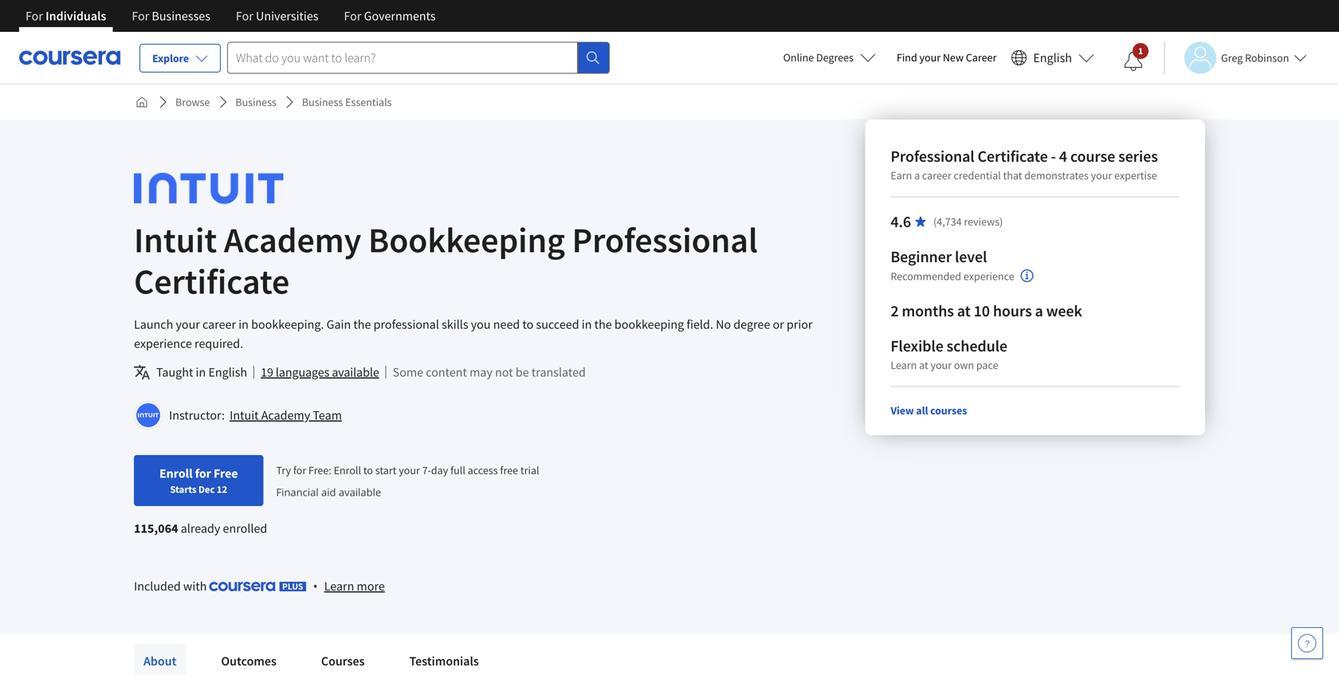 Task type: locate. For each thing, give the bounding box(es) containing it.
1 horizontal spatial for
[[293, 463, 306, 477]]

academy
[[224, 218, 361, 262], [261, 407, 310, 423]]

available right the aid
[[339, 485, 381, 499]]

in right the taught
[[196, 364, 206, 380]]

trial
[[521, 463, 540, 477]]

enroll right free:
[[334, 463, 361, 477]]

experience
[[964, 269, 1015, 283], [134, 336, 192, 352]]

intuit academy bookkeeping professional certificate
[[134, 218, 758, 303]]

testimonials link
[[400, 644, 489, 675]]

recommended
[[891, 269, 962, 283]]

business right browse link
[[236, 95, 277, 109]]

flexible schedule learn at your own pace
[[891, 336, 1008, 372]]

about link
[[134, 644, 186, 675]]

english
[[1034, 50, 1072, 66], [208, 364, 247, 380]]

available down gain
[[332, 364, 379, 380]]

your inside flexible schedule learn at your own pace
[[931, 358, 952, 372]]

be
[[516, 364, 529, 380]]

the right gain
[[354, 317, 371, 333]]

1 horizontal spatial professional
[[891, 146, 975, 166]]

coursera image
[[19, 45, 120, 70]]

at
[[957, 301, 971, 321], [919, 358, 929, 372]]

1 vertical spatial available
[[339, 485, 381, 499]]

4.6
[[891, 212, 911, 232]]

your right find on the right top of the page
[[920, 50, 941, 65]]

for for enroll
[[195, 466, 211, 482]]

0 horizontal spatial professional
[[572, 218, 758, 262]]

1 horizontal spatial a
[[1035, 301, 1044, 321]]

a left 'week'
[[1035, 301, 1044, 321]]

english down the required.
[[208, 364, 247, 380]]

1 for from the left
[[26, 8, 43, 24]]

skills
[[442, 317, 469, 333]]

intuit right instructor: at the left
[[230, 407, 259, 423]]

0 horizontal spatial a
[[915, 168, 920, 183]]

english right career
[[1034, 50, 1072, 66]]

0 horizontal spatial enroll
[[159, 466, 193, 482]]

1 horizontal spatial certificate
[[978, 146, 1048, 166]]

for left governments
[[344, 8, 362, 24]]

2 the from the left
[[595, 317, 612, 333]]

career right earn
[[923, 168, 952, 183]]

dec
[[198, 483, 215, 496]]

universities
[[256, 8, 319, 24]]

governments
[[364, 8, 436, 24]]

week
[[1047, 301, 1083, 321]]

1 horizontal spatial intuit
[[230, 407, 259, 423]]

at left 10
[[957, 301, 971, 321]]

2 business from the left
[[302, 95, 343, 109]]

intuit
[[134, 218, 217, 262], [230, 407, 259, 423]]

1 horizontal spatial enroll
[[334, 463, 361, 477]]

enroll inside 'enroll for free starts dec 12'
[[159, 466, 193, 482]]

1 horizontal spatial learn
[[891, 358, 917, 372]]

intuit academy team link
[[230, 407, 342, 423]]

reviews)
[[964, 214, 1003, 229]]

for for governments
[[344, 8, 362, 24]]

1 vertical spatial to
[[363, 463, 373, 477]]

0 horizontal spatial in
[[196, 364, 206, 380]]

4 for from the left
[[344, 8, 362, 24]]

0 vertical spatial a
[[915, 168, 920, 183]]

bookkeeping
[[615, 317, 684, 333]]

experience down level
[[964, 269, 1015, 283]]

online degrees button
[[771, 40, 889, 75]]

to inside try for free: enroll to start your 7-day full access free trial financial aid available
[[363, 463, 373, 477]]

to inside launch your career in bookkeeping. gain the professional skills you need to succeed in the bookkeeping field. no degree or prior experience required.
[[523, 317, 534, 333]]

1 horizontal spatial experience
[[964, 269, 1015, 283]]

own
[[954, 358, 974, 372]]

0 horizontal spatial to
[[363, 463, 373, 477]]

enroll up starts
[[159, 466, 193, 482]]

1 vertical spatial a
[[1035, 301, 1044, 321]]

to
[[523, 317, 534, 333], [363, 463, 373, 477]]

0 vertical spatial english
[[1034, 50, 1072, 66]]

for individuals
[[26, 8, 106, 24]]

0 vertical spatial intuit
[[134, 218, 217, 262]]

1 vertical spatial learn
[[324, 578, 354, 594]]

greg
[[1222, 51, 1243, 65]]

greg robinson
[[1222, 51, 1290, 65]]

certificate inside the professional certificate - 4 course series earn a career credential that demonstrates your expertise
[[978, 146, 1048, 166]]

starts
[[170, 483, 197, 496]]

0 horizontal spatial business
[[236, 95, 277, 109]]

1 vertical spatial intuit
[[230, 407, 259, 423]]

0 horizontal spatial at
[[919, 358, 929, 372]]

0 vertical spatial learn
[[891, 358, 917, 372]]

for left individuals
[[26, 8, 43, 24]]

1 vertical spatial experience
[[134, 336, 192, 352]]

your
[[920, 50, 941, 65], [1091, 168, 1113, 183], [176, 317, 200, 333], [931, 358, 952, 372], [399, 463, 420, 477]]

0 horizontal spatial learn
[[324, 578, 354, 594]]

you
[[471, 317, 491, 333]]

1 vertical spatial career
[[203, 317, 236, 333]]

1 horizontal spatial career
[[923, 168, 952, 183]]

that
[[1004, 168, 1023, 183]]

need
[[493, 317, 520, 333]]

business for business
[[236, 95, 277, 109]]

business inside business link
[[236, 95, 277, 109]]

for inside try for free: enroll to start your 7-day full access free trial financial aid available
[[293, 463, 306, 477]]

some
[[393, 364, 423, 380]]

certificate up the required.
[[134, 259, 290, 303]]

your down course
[[1091, 168, 1113, 183]]

1 vertical spatial at
[[919, 358, 929, 372]]

taught
[[156, 364, 193, 380]]

What do you want to learn? text field
[[227, 42, 578, 74]]

your inside try for free: enroll to start your 7-day full access free trial financial aid available
[[399, 463, 420, 477]]

for
[[26, 8, 43, 24], [132, 8, 149, 24], [236, 8, 253, 24], [344, 8, 362, 24]]

1 horizontal spatial the
[[595, 317, 612, 333]]

career up the required.
[[203, 317, 236, 333]]

None search field
[[227, 42, 610, 74]]

1 vertical spatial academy
[[261, 407, 310, 423]]

day
[[431, 463, 448, 477]]

financial aid available button
[[276, 485, 381, 499]]

a right earn
[[915, 168, 920, 183]]

available inside button
[[332, 364, 379, 380]]

view
[[891, 403, 914, 418]]

for right the try at the left bottom
[[293, 463, 306, 477]]

professional inside the professional certificate - 4 course series earn a career credential that demonstrates your expertise
[[891, 146, 975, 166]]

robinson
[[1246, 51, 1290, 65]]

professional
[[891, 146, 975, 166], [572, 218, 758, 262]]

1 horizontal spatial to
[[523, 317, 534, 333]]

1 horizontal spatial english
[[1034, 50, 1072, 66]]

languages
[[276, 364, 330, 380]]

learn inside • learn more
[[324, 578, 354, 594]]

find your new career
[[897, 50, 997, 65]]

degree
[[734, 317, 770, 333]]

businesses
[[152, 8, 210, 24]]

0 horizontal spatial for
[[195, 466, 211, 482]]

professional certificate - 4 course series earn a career credential that demonstrates your expertise
[[891, 146, 1158, 183]]

a
[[915, 168, 920, 183], [1035, 301, 1044, 321]]

1 horizontal spatial at
[[957, 301, 971, 321]]

0 horizontal spatial the
[[354, 317, 371, 333]]

the right "succeed" on the top left
[[595, 317, 612, 333]]

at down the flexible
[[919, 358, 929, 372]]

bookkeeping.
[[251, 317, 324, 333]]

certificate up that
[[978, 146, 1048, 166]]

included
[[134, 578, 181, 594]]

more
[[357, 578, 385, 594]]

0 horizontal spatial experience
[[134, 336, 192, 352]]

0 horizontal spatial intuit
[[134, 218, 217, 262]]

for up dec
[[195, 466, 211, 482]]

at inside flexible schedule learn at your own pace
[[919, 358, 929, 372]]

available
[[332, 364, 379, 380], [339, 485, 381, 499]]

2
[[891, 301, 899, 321]]

to left start
[[363, 463, 373, 477]]

certificate
[[978, 146, 1048, 166], [134, 259, 290, 303]]

business
[[236, 95, 277, 109], [302, 95, 343, 109]]

your left 7-
[[399, 463, 420, 477]]

enroll
[[334, 463, 361, 477], [159, 466, 193, 482]]

for businesses
[[132, 8, 210, 24]]

greg robinson button
[[1164, 42, 1307, 74]]

coursera plus image
[[209, 582, 307, 592]]

financial
[[276, 485, 319, 499]]

3 for from the left
[[236, 8, 253, 24]]

1 business from the left
[[236, 95, 277, 109]]

experience down launch
[[134, 336, 192, 352]]

business inside 'business essentials' link
[[302, 95, 343, 109]]

in right "succeed" on the top left
[[582, 317, 592, 333]]

for
[[293, 463, 306, 477], [195, 466, 211, 482]]

0 horizontal spatial certificate
[[134, 259, 290, 303]]

view all courses
[[891, 403, 968, 418]]

0 vertical spatial at
[[957, 301, 971, 321]]

0 horizontal spatial english
[[208, 364, 247, 380]]

content
[[426, 364, 467, 380]]

business left essentials
[[302, 95, 343, 109]]

2 for from the left
[[132, 8, 149, 24]]

0 vertical spatial career
[[923, 168, 952, 183]]

enroll for free starts dec 12
[[159, 466, 238, 496]]

for left businesses
[[132, 8, 149, 24]]

beginner level
[[891, 247, 987, 267]]

115,064
[[134, 521, 178, 537]]

show notifications image
[[1124, 52, 1143, 71]]

0 vertical spatial professional
[[891, 146, 975, 166]]

your left own
[[931, 358, 952, 372]]

for left universities
[[236, 8, 253, 24]]

for for businesses
[[132, 8, 149, 24]]

learn right • on the bottom left of page
[[324, 578, 354, 594]]

0 vertical spatial certificate
[[978, 146, 1048, 166]]

intuit down intuit image
[[134, 218, 217, 262]]

1 vertical spatial professional
[[572, 218, 758, 262]]

english button
[[1005, 32, 1101, 84]]

in
[[239, 317, 249, 333], [582, 317, 592, 333], [196, 364, 206, 380]]

0 vertical spatial experience
[[964, 269, 1015, 283]]

help center image
[[1298, 634, 1317, 653]]

learn down the flexible
[[891, 358, 917, 372]]

0 vertical spatial academy
[[224, 218, 361, 262]]

your right launch
[[176, 317, 200, 333]]

the
[[354, 317, 371, 333], [595, 317, 612, 333]]

in up the required.
[[239, 317, 249, 333]]

learn inside flexible schedule learn at your own pace
[[891, 358, 917, 372]]

to right need
[[523, 317, 534, 333]]

0 vertical spatial available
[[332, 364, 379, 380]]

for inside 'enroll for free starts dec 12'
[[195, 466, 211, 482]]

learn
[[891, 358, 917, 372], [324, 578, 354, 594]]

1 vertical spatial certificate
[[134, 259, 290, 303]]

1 horizontal spatial business
[[302, 95, 343, 109]]

academy inside intuit academy bookkeeping professional certificate
[[224, 218, 361, 262]]

browse link
[[169, 88, 216, 116]]

0 horizontal spatial career
[[203, 317, 236, 333]]

0 vertical spatial to
[[523, 317, 534, 333]]

access
[[468, 463, 498, 477]]



Task type: vqa. For each thing, say whether or not it's contained in the screenshot.
the workers to the top
no



Task type: describe. For each thing, give the bounding box(es) containing it.
for for individuals
[[26, 8, 43, 24]]

team
[[313, 407, 342, 423]]

business link
[[229, 88, 283, 116]]

aid
[[321, 485, 336, 499]]

19 languages available button
[[261, 363, 379, 382]]

for for try
[[293, 463, 306, 477]]

for for universities
[[236, 8, 253, 24]]

your inside the professional certificate - 4 course series earn a career credential that demonstrates your expertise
[[1091, 168, 1113, 183]]

explore
[[152, 51, 189, 65]]

hours
[[993, 301, 1032, 321]]

field.
[[687, 317, 714, 333]]

professional inside intuit academy bookkeeping professional certificate
[[572, 218, 758, 262]]

all
[[916, 403, 928, 418]]

try for free: enroll to start your 7-day full access free trial financial aid available
[[276, 463, 540, 499]]

1 button
[[1112, 42, 1156, 81]]

courses link
[[312, 644, 374, 675]]

essentials
[[345, 95, 392, 109]]

1 vertical spatial english
[[208, 364, 247, 380]]

not
[[495, 364, 513, 380]]

courses
[[321, 653, 365, 669]]

a inside the professional certificate - 4 course series earn a career credential that demonstrates your expertise
[[915, 168, 920, 183]]

online degrees
[[784, 50, 854, 65]]

business essentials link
[[296, 88, 398, 116]]

free:
[[309, 463, 332, 477]]

launch
[[134, 317, 173, 333]]

available inside try for free: enroll to start your 7-day full access free trial financial aid available
[[339, 485, 381, 499]]

7-
[[422, 463, 431, 477]]

certificate inside intuit academy bookkeeping professional certificate
[[134, 259, 290, 303]]

included with
[[134, 578, 209, 594]]

demonstrates
[[1025, 168, 1089, 183]]

home image
[[136, 96, 148, 108]]

browse
[[175, 95, 210, 109]]

outcomes link
[[212, 644, 286, 675]]

credential
[[954, 168, 1001, 183]]

(4,734 reviews)
[[934, 214, 1003, 229]]

succeed
[[536, 317, 579, 333]]

translated
[[532, 364, 586, 380]]

flexible
[[891, 336, 944, 356]]

•
[[313, 578, 318, 595]]

gain
[[327, 317, 351, 333]]

view all courses link
[[891, 403, 968, 418]]

series
[[1119, 146, 1158, 166]]

recommended experience
[[891, 269, 1015, 283]]

expertise
[[1115, 168, 1158, 183]]

1
[[1139, 45, 1144, 57]]

online
[[784, 50, 814, 65]]

find your new career link
[[889, 48, 1005, 68]]

for universities
[[236, 8, 319, 24]]

-
[[1051, 146, 1056, 166]]

start
[[375, 463, 397, 477]]

10
[[974, 301, 990, 321]]

intuit inside intuit academy bookkeeping professional certificate
[[134, 218, 217, 262]]

some content may not be translated
[[393, 364, 586, 380]]

outcomes
[[221, 653, 277, 669]]

or
[[773, 317, 784, 333]]

free
[[214, 466, 238, 482]]

free
[[500, 463, 518, 477]]

for governments
[[344, 8, 436, 24]]

professional
[[374, 317, 439, 333]]

intuit image
[[134, 171, 283, 207]]

1 horizontal spatial in
[[239, 317, 249, 333]]

intuit academy team image
[[136, 403, 160, 427]]

taught in english
[[156, 364, 247, 380]]

about
[[144, 653, 177, 669]]

explore button
[[140, 44, 221, 73]]

2 horizontal spatial in
[[582, 317, 592, 333]]

career inside launch your career in bookkeeping. gain the professional skills you need to succeed in the bookkeeping field. no degree or prior experience required.
[[203, 317, 236, 333]]

your inside launch your career in bookkeeping. gain the professional skills you need to succeed in the bookkeeping field. no degree or prior experience required.
[[176, 317, 200, 333]]

career
[[966, 50, 997, 65]]

months
[[902, 301, 954, 321]]

experience inside launch your career in bookkeeping. gain the professional skills you need to succeed in the bookkeeping field. no degree or prior experience required.
[[134, 336, 192, 352]]

prior
[[787, 317, 813, 333]]

information about difficulty level pre-requisites. image
[[1021, 270, 1034, 282]]

banner navigation
[[13, 0, 449, 32]]

full
[[451, 463, 466, 477]]

• learn more
[[313, 578, 385, 595]]

try
[[276, 463, 291, 477]]

earn
[[891, 168, 912, 183]]

new
[[943, 50, 964, 65]]

business for business essentials
[[302, 95, 343, 109]]

bookkeeping
[[368, 218, 565, 262]]

enrolled
[[223, 521, 267, 537]]

enroll inside try for free: enroll to start your 7-day full access free trial financial aid available
[[334, 463, 361, 477]]

already
[[181, 521, 220, 537]]

career inside the professional certificate - 4 course series earn a career credential that demonstrates your expertise
[[923, 168, 952, 183]]

(4,734
[[934, 214, 962, 229]]

learn more link
[[324, 577, 385, 596]]

may
[[470, 364, 493, 380]]

required.
[[195, 336, 243, 352]]

english inside "button"
[[1034, 50, 1072, 66]]

instructor:
[[169, 407, 225, 423]]

with
[[183, 578, 207, 594]]

115,064 already enrolled
[[134, 521, 267, 537]]

level
[[955, 247, 987, 267]]

courses
[[931, 403, 968, 418]]

schedule
[[947, 336, 1008, 356]]

1 the from the left
[[354, 317, 371, 333]]



